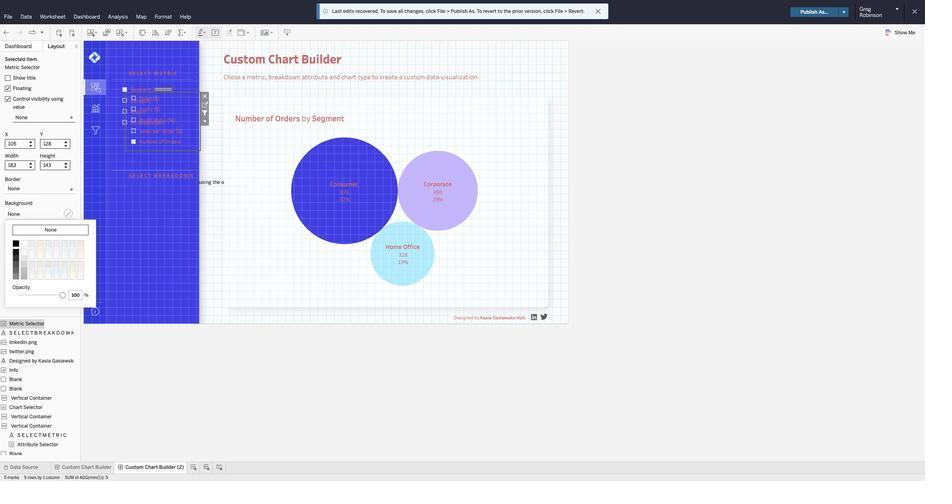 Task type: locate. For each thing, give the bounding box(es) containing it.
5 left rows
[[24, 476, 27, 480]]

of for agg(min(1)):
[[75, 476, 79, 480]]

1 horizontal spatial o
[[179, 172, 183, 179]]

none down "background"
[[8, 212, 20, 217]]

s e l e c t   b r e a k d o w n inside custom chart builder application
[[129, 172, 193, 179]]

0 vertical spatial vertical container
[[11, 395, 52, 401]]

0 horizontal spatial s e l e c t   m e t r i c
[[17, 433, 67, 438]]

1 vertical spatial designed by kasia gasiewska-holc
[[9, 358, 88, 364]]

selector up attribute selector
[[23, 405, 43, 410]]

2 vertical spatial none button
[[13, 225, 89, 235]]

#f9e9e0 cell
[[78, 261, 84, 267]]

sum
[[65, 476, 74, 480]]

#898989 cell
[[13, 273, 19, 279]]

0 vertical spatial padding
[[19, 226, 38, 232]]

1 click from the left
[[426, 8, 436, 14]]

show/hide cards image
[[260, 29, 273, 37]]

5 right 'agg(min(1)):'
[[106, 476, 108, 480]]

2 to from the left
[[477, 8, 482, 14]]

1 vertical spatial s e l e c t   b r e a k d o w n
[[9, 330, 75, 336]]

0 horizontal spatial dashboard
[[5, 43, 32, 49]]

of inside custom chart builder application
[[266, 113, 274, 123]]

1 horizontal spatial holc
[[517, 314, 526, 320]]

#e9f3f2 cell
[[70, 247, 76, 253]]

image image
[[102, 36, 210, 334], [89, 51, 101, 63], [219, 91, 559, 318], [541, 314, 548, 320], [531, 314, 537, 320]]

5
[[4, 476, 6, 480], [24, 476, 27, 480], [106, 476, 108, 480]]

1 vertical from the top
[[11, 395, 28, 401]]

1 horizontal spatial d
[[175, 172, 178, 179]]

t
[[148, 70, 151, 76], [164, 70, 166, 76], [148, 172, 151, 179], [30, 330, 33, 336], [38, 433, 41, 438], [52, 433, 55, 438]]

holc inside custom chart builder application
[[517, 314, 526, 320]]

builder up attribute
[[302, 51, 342, 67]]

totals image
[[178, 29, 187, 37]]

Y text field
[[40, 139, 70, 149]]

and
[[330, 73, 340, 81]]

vertical container down chart selector at the left of page
[[11, 414, 52, 420]]

duplicate image
[[103, 29, 111, 37]]

#f9eee8 cell
[[78, 267, 84, 273]]

b inside application
[[154, 172, 157, 179]]

0 horizontal spatial b
[[34, 330, 38, 336]]

1 horizontal spatial dashboard
[[74, 14, 100, 20]]

outer
[[5, 226, 18, 232]]

0 vertical spatial show
[[895, 30, 908, 36]]

changes,
[[405, 8, 425, 14]]

control
[[13, 96, 30, 102]]

1 vertical spatial selector
[[23, 405, 43, 410]]

none up #ebebeb cell
[[45, 227, 57, 233]]

1
[[43, 476, 45, 480]]

replay animation image
[[28, 29, 36, 37]]

data up replay animation icon
[[20, 14, 32, 20]]

selector for chart selector
[[23, 405, 43, 410]]

me
[[909, 30, 916, 36]]

1 vertical spatial i
[[61, 433, 62, 438]]

1 horizontal spatial designed
[[454, 314, 474, 320]]

e
[[133, 70, 136, 76], [140, 70, 143, 76], [160, 70, 163, 76], [133, 172, 136, 179], [140, 172, 143, 179], [163, 172, 166, 179], [14, 330, 17, 336], [22, 330, 25, 336], [43, 330, 46, 336], [22, 433, 25, 438], [30, 433, 33, 438], [48, 433, 51, 438]]

1 vertical spatial blank
[[9, 386, 22, 392]]

1 horizontal spatial designed by kasia gasiewska-holc
[[454, 314, 526, 320]]

n inside custom chart builder application
[[190, 172, 193, 179]]

all
[[398, 8, 404, 14]]

column
[[46, 476, 60, 480]]

to left the save
[[380, 8, 386, 14]]

0 vertical spatial m
[[154, 70, 159, 76]]

0 horizontal spatial to
[[372, 73, 378, 81]]

grid
[[13, 240, 89, 280]]

height
[[40, 153, 55, 159]]

1 horizontal spatial of
[[266, 113, 274, 123]]

selector right metric
[[25, 321, 44, 327]]

y
[[40, 132, 43, 137]]

swap rows and columns image
[[139, 29, 147, 37]]

metric,
[[247, 73, 267, 81]]

edits
[[343, 8, 355, 14]]

2 vertical spatial vertical
[[11, 423, 28, 429]]

show for show me
[[895, 30, 908, 36]]

1 horizontal spatial i
[[172, 70, 173, 76]]

#fefaf1 cell
[[37, 253, 43, 259]]

outer padding
[[5, 226, 38, 232]]

selector
[[25, 321, 44, 327], [23, 405, 43, 410], [39, 442, 58, 447]]

publish left as.
[[451, 8, 468, 14]]

the
[[504, 8, 511, 14]]

publish left as...
[[801, 9, 818, 15]]

remove from dashboard image
[[201, 92, 209, 100]]

#e6ecf0 cell
[[61, 241, 68, 247]]

1 horizontal spatial gasiewska-
[[493, 314, 517, 320]]

linkedin.png
[[9, 340, 37, 345]]

1 vertical spatial container
[[29, 414, 52, 420]]

click right changes, at the left
[[426, 8, 436, 14]]

data for data
[[20, 14, 32, 20]]

0 up #fbf7fb cell
[[58, 242, 61, 248]]

show up floating
[[13, 75, 26, 81]]

1 vertical spatial to
[[372, 73, 378, 81]]

1 vertical spatial w
[[66, 330, 70, 336]]

5 left marks
[[4, 476, 6, 480]]

2 vertical spatial blank
[[9, 451, 22, 457]]

custom
[[404, 73, 425, 81]]

dashboard
[[74, 14, 100, 20], [5, 43, 32, 49]]

#f2f9f9 cell
[[45, 273, 51, 279]]

0 vertical spatial i
[[172, 70, 173, 76]]

last edits recovered. to save all changes, click file > publish as. to revert to the prior version, click file > revert. alert
[[332, 8, 585, 15]]

marks. press enter to open the view data window.. use arrow keys to navigate data visualization elements. image
[[84, 76, 106, 98], [118, 84, 188, 128], [126, 93, 200, 147], [84, 97, 106, 120], [84, 119, 106, 141], [234, 129, 536, 136], [234, 137, 536, 286], [90, 307, 100, 317]]

1 vertical spatial n
[[71, 330, 75, 336]]

1 vertical spatial holc
[[78, 358, 88, 364]]

create
[[380, 73, 398, 81]]

go to sheet image
[[201, 100, 209, 109]]

visibility
[[31, 96, 50, 102]]

1 vertical spatial designed
[[9, 358, 31, 364]]

to right the type
[[372, 73, 378, 81]]

s e l e c t   m e t r i c inside custom chart builder application
[[129, 70, 177, 76]]

s
[[129, 70, 132, 76], [129, 172, 132, 179], [9, 330, 13, 336], [17, 433, 21, 438]]

none button up #ebebeb cell
[[13, 225, 89, 235]]

container up chart selector at the left of page
[[29, 395, 52, 401]]

1 vertical spatial of
[[75, 476, 79, 480]]

#666666 cell
[[13, 267, 19, 273]]

item
[[26, 57, 37, 62]]

l
[[137, 70, 139, 76], [137, 172, 139, 179], [18, 330, 20, 336], [26, 433, 29, 438]]

2 horizontal spatial file
[[555, 8, 563, 14]]

1 horizontal spatial w
[[184, 172, 189, 179]]

1 vertical spatial padding
[[18, 257, 37, 262]]

1 vertical container from the top
[[11, 395, 52, 401]]

show left me
[[895, 30, 908, 36]]

chart up "breakdown"
[[268, 51, 299, 67]]

#c0c0c0 cell
[[21, 267, 27, 273]]

w inside custom chart builder application
[[184, 172, 189, 179]]

5 for 5 marks
[[4, 476, 6, 480]]

0 vertical spatial data
[[20, 14, 32, 20]]

file
[[438, 8, 446, 14], [555, 8, 563, 14], [4, 14, 12, 20]]

Height text field
[[40, 161, 70, 170]]

w
[[184, 172, 189, 179], [66, 330, 70, 336]]

1 vertical spatial k
[[52, 330, 55, 336]]

1 container from the top
[[29, 395, 52, 401]]

data up marks
[[10, 465, 21, 470]]

0 vertical spatial custom chart builder
[[224, 51, 342, 67]]

None text field
[[68, 290, 83, 300]]

1 vertical spatial show
[[13, 75, 26, 81]]

none down border
[[8, 186, 20, 192]]

of left orders
[[266, 113, 274, 123]]

1 > from the left
[[447, 8, 450, 14]]

of right sum
[[75, 476, 79, 480]]

designed inside custom chart builder application
[[454, 314, 474, 320]]

0 horizontal spatial holc
[[78, 358, 88, 364]]

1 vertical spatial vertical container
[[11, 414, 52, 420]]

none for background
[[8, 212, 20, 217]]

vertical container up chart selector at the left of page
[[11, 395, 52, 401]]

0 vertical spatial s e l e c t   m e t r i c
[[129, 70, 177, 76]]

0 horizontal spatial n
[[71, 330, 75, 336]]

none button
[[5, 184, 76, 194], [5, 208, 76, 220], [13, 225, 89, 235]]

highlight image
[[197, 29, 207, 37]]

#e8edda cell
[[70, 261, 76, 267]]

0 vertical spatial container
[[29, 395, 52, 401]]

0 vertical spatial of
[[266, 113, 274, 123]]

2 vertical spatial selector
[[39, 442, 58, 447]]

selector for attribute selector
[[39, 442, 58, 447]]

0 horizontal spatial s e l e c t   b r e a k d o w n
[[9, 330, 75, 336]]

kasia inside custom chart builder application
[[481, 314, 492, 320]]

type
[[358, 73, 371, 81]]

n
[[190, 172, 193, 179], [71, 330, 75, 336]]

designed by kasia gasiewska-holc
[[454, 314, 526, 320], [9, 358, 88, 364]]

chart
[[341, 73, 357, 81]]

file up undo image
[[4, 14, 12, 20]]

0 vertical spatial a
[[167, 172, 170, 179]]

> left as.
[[447, 8, 450, 14]]

vertical container
[[11, 395, 52, 401], [11, 414, 52, 420], [11, 423, 52, 429]]

of
[[266, 113, 274, 123], [75, 476, 79, 480]]

s e l e c t   m e t r i c
[[129, 70, 177, 76], [17, 433, 67, 438]]

0 vertical spatial w
[[184, 172, 189, 179]]

a
[[167, 172, 170, 179], [47, 330, 51, 336]]

None range field
[[17, 291, 66, 296]]

#fbf7fb cell
[[53, 253, 59, 259]]

1 horizontal spatial a
[[167, 172, 170, 179]]

k
[[171, 172, 174, 179], [52, 330, 55, 336]]

1 vertical spatial data
[[10, 465, 21, 470]]

#f7faf0 cell
[[70, 273, 76, 279]]

0 vertical spatial d
[[175, 172, 178, 179]]

#1b1b1b cell
[[13, 249, 19, 255]]

selector right attribute
[[39, 442, 58, 447]]

0
[[8, 242, 11, 248], [25, 242, 28, 248], [41, 242, 45, 248], [58, 242, 61, 248], [25, 273, 28, 279], [41, 273, 45, 279], [58, 273, 61, 279]]

#f3ebf3 cell
[[53, 241, 59, 247]]

breakdown
[[269, 73, 301, 81]]

0 horizontal spatial a
[[47, 330, 51, 336]]

#e7f1f5 cell
[[61, 267, 68, 273]]

show
[[895, 30, 908, 36], [13, 75, 26, 81]]

0 left #000000 cell
[[8, 242, 11, 248]]

o inside application
[[179, 172, 183, 179]]

file right changes, at the left
[[438, 8, 446, 14]]

1 vertical spatial none button
[[5, 208, 76, 220]]

to
[[498, 8, 503, 14], [372, 73, 378, 81]]

none button up "background"
[[5, 184, 76, 194]]

0 horizontal spatial a
[[242, 73, 246, 81]]

analysis
[[108, 14, 128, 20]]

0 horizontal spatial click
[[426, 8, 436, 14]]

to inside alert
[[498, 8, 503, 14]]

by
[[302, 113, 311, 123], [475, 314, 480, 320], [32, 358, 37, 364], [38, 476, 42, 480]]

0 horizontal spatial to
[[380, 8, 386, 14]]

recovered.
[[356, 8, 379, 14]]

0 vertical spatial designed by kasia gasiewska-holc
[[454, 314, 526, 320]]

d
[[175, 172, 178, 179], [56, 330, 60, 336]]

> left revert.
[[565, 8, 568, 14]]

1 horizontal spatial publish
[[801, 9, 818, 15]]

1 vertical spatial none
[[8, 212, 20, 217]]

1 horizontal spatial kasia
[[481, 314, 492, 320]]

a right 'chose'
[[242, 73, 246, 81]]

0 vertical spatial blank
[[9, 377, 22, 382]]

data for data source
[[10, 465, 21, 470]]

0 vertical spatial o
[[179, 172, 183, 179]]

#f5f5f5 cell
[[21, 249, 27, 255]]

#f0f3fa cell
[[53, 273, 59, 279]]

vertical container up attribute
[[11, 423, 52, 429]]

file left revert.
[[555, 8, 563, 14]]

1 vertical spatial o
[[61, 330, 65, 336]]

2 vertical spatial vertical container
[[11, 423, 52, 429]]

container
[[29, 395, 52, 401], [29, 414, 52, 420], [29, 423, 52, 429]]

agg(min(1)):
[[80, 476, 105, 480]]

#eff3e3 cell
[[70, 267, 76, 273]]

0 vertical spatial designed
[[454, 314, 474, 320]]

1 horizontal spatial click
[[544, 8, 554, 14]]

0 vertical spatial s e l e c t   b r e a k d o w n
[[129, 172, 193, 179]]

0 horizontal spatial custom chart builder
[[62, 465, 112, 470]]

none button down "background"
[[5, 208, 76, 220]]

0 horizontal spatial of
[[75, 476, 79, 480]]

selector for metric selector
[[25, 321, 44, 327]]

click right version,
[[544, 8, 554, 14]]

i
[[172, 70, 173, 76], [61, 433, 62, 438]]

1 vertical spatial b
[[34, 330, 38, 336]]

dashboard up new worksheet icon
[[74, 14, 100, 20]]

2 vertical spatial container
[[29, 423, 52, 429]]

kasia
[[481, 314, 492, 320], [38, 358, 51, 364]]

1 horizontal spatial b
[[154, 172, 157, 179]]

c
[[144, 70, 147, 76], [174, 70, 177, 76], [144, 172, 147, 179], [26, 330, 29, 336], [34, 433, 37, 438], [63, 433, 67, 438]]

0 horizontal spatial 5
[[4, 476, 6, 480]]

data
[[20, 14, 32, 20], [10, 465, 21, 470]]

floating
[[13, 86, 31, 91]]

0 horizontal spatial show
[[13, 75, 26, 81]]

show inside "button"
[[895, 30, 908, 36]]

data
[[427, 73, 440, 81]]

2 horizontal spatial 5
[[106, 476, 108, 480]]

#000000 cell
[[13, 241, 19, 247]]

container up attribute selector
[[29, 423, 52, 429]]

custom chart builder inside application
[[224, 51, 342, 67]]

#faf5f0 cell
[[78, 253, 84, 259]]

#e6e6e6 cell
[[21, 255, 27, 261]]

a right 'create' at the left top
[[399, 73, 403, 81]]

to right as.
[[477, 8, 482, 14]]

#f5eddc cell
[[37, 241, 43, 247]]

0 horizontal spatial designed
[[9, 358, 31, 364]]

show for show title
[[13, 75, 26, 81]]

layout
[[48, 43, 65, 49]]

container down chart selector at the left of page
[[29, 414, 52, 420]]

info image
[[323, 8, 329, 14]]

0 vertical spatial holc
[[517, 314, 526, 320]]

2 5 from the left
[[24, 476, 27, 480]]

1 horizontal spatial to
[[477, 8, 482, 14]]

0 vertical spatial n
[[190, 172, 193, 179]]

#f0eae8 cell
[[29, 261, 35, 267]]

click
[[426, 8, 436, 14], [544, 8, 554, 14]]

0 right #f2f9f9 cell
[[58, 273, 61, 279]]

0 horizontal spatial publish
[[451, 8, 468, 14]]

3 vertical container from the top
[[11, 423, 52, 429]]

segment
[[312, 113, 345, 123]]

show title
[[13, 75, 36, 81]]

chart right changes, at the left
[[433, 8, 450, 16]]

1 vertical spatial d
[[56, 330, 60, 336]]

(tableau
[[476, 8, 502, 16]]

1 5 from the left
[[4, 476, 6, 480]]

to left the the
[[498, 8, 503, 14]]

1 a from the left
[[242, 73, 246, 81]]

r
[[167, 70, 171, 76], [158, 172, 162, 179], [39, 330, 42, 336], [56, 433, 59, 438]]

1 horizontal spatial to
[[498, 8, 503, 14]]

0 vertical spatial kasia
[[481, 314, 492, 320]]

1 horizontal spatial n
[[190, 172, 193, 179]]

o
[[179, 172, 183, 179], [61, 330, 65, 336]]

m
[[154, 70, 159, 76], [42, 433, 47, 438]]

twitter.png
[[9, 349, 34, 354]]

custom chart builder up "breakdown"
[[224, 51, 342, 67]]

0 horizontal spatial m
[[42, 433, 47, 438]]

custom chart builder up sum of agg(min(1)): 5
[[62, 465, 112, 470]]

0 vertical spatial k
[[171, 172, 174, 179]]

0 horizontal spatial w
[[66, 330, 70, 336]]

none
[[8, 186, 20, 192], [8, 212, 20, 217], [45, 227, 57, 233]]

1 horizontal spatial k
[[171, 172, 174, 179]]

dashboard up "selected"
[[5, 43, 32, 49]]

b
[[154, 172, 157, 179], [34, 330, 38, 336]]

k inside custom chart builder application
[[171, 172, 174, 179]]



Task type: vqa. For each thing, say whether or not it's contained in the screenshot.
#F9F3EF Cell
yes



Task type: describe. For each thing, give the bounding box(es) containing it.
title
[[27, 75, 36, 81]]

robinson
[[860, 12, 883, 18]]

#f7f1f6 cell
[[53, 247, 59, 253]]

show me button
[[882, 26, 923, 39]]

2 > from the left
[[565, 8, 568, 14]]

chart selector
[[9, 405, 43, 410]]

border
[[5, 177, 21, 182]]

pause auto updates image
[[68, 29, 76, 37]]

builder inside custom chart builder application
[[302, 51, 342, 67]]

0 left #f2f9f9 cell
[[41, 273, 45, 279]]

chart left (2)
[[145, 465, 158, 470]]

#eef1f3 cell
[[61, 247, 68, 253]]

#b4b4b4 cell
[[21, 273, 27, 279]]

#e9edf5 cell
[[53, 267, 59, 273]]

2 container from the top
[[29, 414, 52, 420]]

1 vertical spatial m
[[42, 433, 47, 438]]

#e9ebe0 cell
[[37, 261, 43, 267]]

clear sheet image
[[116, 29, 129, 37]]

Width text field
[[5, 161, 35, 170]]

greg robinson
[[860, 6, 883, 18]]

d inside application
[[175, 172, 178, 179]]

#efebe8 cell
[[29, 241, 35, 247]]

#333333 cell
[[13, 255, 19, 261]]

1 vertical spatial kasia
[[38, 358, 51, 364]]

#f9f8f7 cell
[[29, 253, 35, 259]]

orders
[[275, 113, 300, 123]]

background
[[5, 201, 32, 206]]

designed by kasia gasiewska-holc inside custom chart builder application
[[454, 314, 526, 320]]

#f5f1f0 cell
[[29, 247, 35, 253]]

#f2f2f2 cell
[[45, 247, 51, 253]]

#e2e6f0 cell
[[53, 261, 59, 267]]

as.
[[469, 8, 476, 14]]

3 blank from the top
[[9, 451, 22, 457]]

publish as...
[[801, 9, 829, 15]]

more options image
[[201, 117, 209, 126]]

padding for outer padding
[[19, 226, 38, 232]]

#f7f7f0 cell
[[37, 273, 43, 279]]

metric
[[9, 321, 24, 327]]

#f6eee3 cell
[[78, 247, 84, 253]]

control visibility using value
[[13, 96, 64, 110]]

sorted ascending by min(1) within field list image
[[152, 29, 160, 37]]

sorted descending by min(1) within field list image
[[165, 29, 173, 37]]

of for orders
[[266, 113, 274, 123]]

1 vertical spatial custom chart builder
[[62, 465, 112, 470]]

data source
[[10, 465, 38, 470]]

2 vertical from the top
[[11, 414, 28, 420]]

a inside application
[[167, 172, 170, 179]]

2 blank from the top
[[9, 386, 22, 392]]

collapse image
[[74, 44, 79, 49]]

builder up 'agg(min(1)):'
[[95, 465, 112, 470]]

number
[[235, 113, 264, 123]]

i inside application
[[172, 70, 173, 76]]

attribute
[[302, 73, 328, 81]]

worksheet
[[40, 14, 66, 20]]

#faf5f4 cell
[[29, 273, 35, 279]]

none button for background
[[5, 208, 76, 220]]

0 horizontal spatial o
[[61, 330, 65, 336]]

custom chart builder (tableau public)
[[407, 8, 525, 16]]

0 vertical spatial dashboard
[[74, 14, 100, 20]]

#ffffff cell
[[21, 241, 27, 247]]

x
[[5, 132, 8, 137]]

rows
[[28, 476, 37, 480]]

none button for border
[[5, 184, 76, 194]]

builder left (2)
[[159, 465, 176, 470]]

custom inside application
[[224, 51, 266, 67]]

use as filter image
[[201, 109, 209, 117]]

padding for inner padding
[[18, 257, 37, 262]]

1 vertical spatial s e l e c t   m e t r i c
[[17, 433, 67, 438]]

builder left (tableau
[[452, 8, 474, 16]]

(2)
[[177, 465, 184, 470]]

prior
[[513, 8, 524, 14]]

publish inside "last edits recovered. to save all changes, click file > publish as. to revert to the prior version, click file > revert." alert
[[451, 8, 468, 14]]

#ddebf0 cell
[[61, 261, 68, 267]]

2 a from the left
[[399, 73, 403, 81]]

#dfe7e8 cell
[[45, 261, 51, 267]]

0 horizontal spatial designed by kasia gasiewska-holc
[[9, 358, 88, 364]]

5 for 5 rows by 1 column
[[24, 476, 27, 480]]

#f2f6f7 cell
[[61, 253, 68, 259]]

attribute
[[17, 442, 38, 447]]

1 vertical spatial dashboard
[[5, 43, 32, 49]]

0 horizontal spatial d
[[56, 330, 60, 336]]

opacity
[[13, 285, 30, 290]]

custom chart builder (2)
[[125, 465, 184, 470]]

save
[[387, 8, 397, 14]]

metric selector
[[5, 65, 40, 70]]

0 left '#faf5f4' cell
[[25, 273, 28, 279]]

last edits recovered. to save all changes, click file > publish as. to revert to the prior version, click file > revert.
[[332, 8, 585, 14]]

#f0f7fa cell
[[61, 273, 68, 279]]

greg
[[860, 6, 872, 12]]

#faf4e7 cell
[[37, 247, 43, 253]]

#f9f9f9 cell
[[45, 253, 51, 259]]

#555555 cell
[[13, 261, 19, 267]]

public)
[[504, 8, 525, 16]]

revert
[[483, 8, 497, 14]]

hide mark labels image
[[212, 29, 220, 37]]

as...
[[819, 9, 829, 15]]

0 left "#efebe8" 'cell'
[[25, 242, 28, 248]]

source
[[22, 465, 38, 470]]

inner padding
[[5, 257, 37, 262]]

width
[[5, 153, 18, 159]]

info
[[9, 367, 18, 373]]

custom chart builder application
[[81, 36, 925, 461]]

visualization
[[441, 73, 478, 81]]

1 to from the left
[[380, 8, 386, 14]]

map
[[136, 14, 147, 20]]

selected
[[5, 57, 25, 62]]

3 container from the top
[[29, 423, 52, 429]]

selected item metric selector
[[5, 57, 40, 70]]

undo image
[[2, 29, 11, 37]]

format workbook image
[[224, 29, 233, 37]]

publish inside publish as... button
[[801, 9, 818, 15]]

attribute selector
[[17, 442, 58, 447]]

m inside custom chart builder application
[[154, 70, 159, 76]]

0 horizontal spatial gasiewska-
[[52, 358, 78, 364]]

last
[[332, 8, 342, 14]]

inner
[[5, 257, 17, 262]]

5 marks
[[4, 476, 19, 480]]

#f3faf9 cell
[[70, 253, 76, 259]]

new data source image
[[55, 29, 63, 37]]

1 blank from the top
[[9, 377, 22, 382]]

to inside application
[[372, 73, 378, 81]]

publish as... button
[[791, 7, 839, 17]]

marks
[[7, 476, 19, 480]]

#f0f1e8 cell
[[37, 267, 43, 273]]

none for border
[[8, 186, 20, 192]]

2 vertical spatial none
[[45, 227, 57, 233]]

help
[[180, 14, 191, 20]]

fit image
[[237, 29, 250, 37]]

2 vertical container from the top
[[11, 414, 52, 420]]

chart down info
[[9, 405, 22, 410]]

replay animation image
[[40, 30, 44, 35]]

#e9f0f1 cell
[[45, 267, 51, 273]]

chart up sum of agg(min(1)): 5
[[81, 465, 94, 470]]

using
[[51, 96, 64, 102]]

#d4d4d4 cell
[[21, 261, 27, 267]]

X text field
[[5, 139, 35, 149]]

#f9f3ef cell
[[78, 273, 84, 279]]

show me
[[895, 30, 916, 36]]

%
[[84, 293, 89, 298]]

0 left #ebebeb cell
[[41, 242, 45, 248]]

1 horizontal spatial file
[[438, 8, 446, 14]]

2 click from the left
[[544, 8, 554, 14]]

new worksheet image
[[87, 29, 98, 37]]

gasiewska- inside custom chart builder application
[[493, 314, 517, 320]]

chose a metric, breakdown attribute and chart type to create a custom data visualization
[[224, 73, 479, 81]]

3 vertical from the top
[[11, 423, 28, 429]]

value
[[13, 104, 25, 110]]

redo image
[[15, 29, 23, 37]]

#f5ead7 cell
[[78, 241, 84, 247]]

metric selector
[[9, 321, 44, 327]]

chart inside custom chart builder application
[[268, 51, 299, 67]]

number of orders by segment
[[235, 113, 345, 123]]

3 5 from the left
[[106, 476, 108, 480]]

version,
[[525, 8, 543, 14]]

revert.
[[569, 8, 585, 14]]

chose
[[224, 73, 241, 81]]

#f5f0ef cell
[[29, 267, 35, 273]]

#ebebeb cell
[[45, 241, 51, 247]]

download image
[[283, 29, 292, 37]]

sum of agg(min(1)): 5
[[65, 476, 108, 480]]

#dfedeb cell
[[70, 241, 76, 247]]

0 horizontal spatial file
[[4, 14, 12, 20]]

5 rows by 1 column
[[24, 476, 60, 480]]

format
[[155, 14, 172, 20]]



